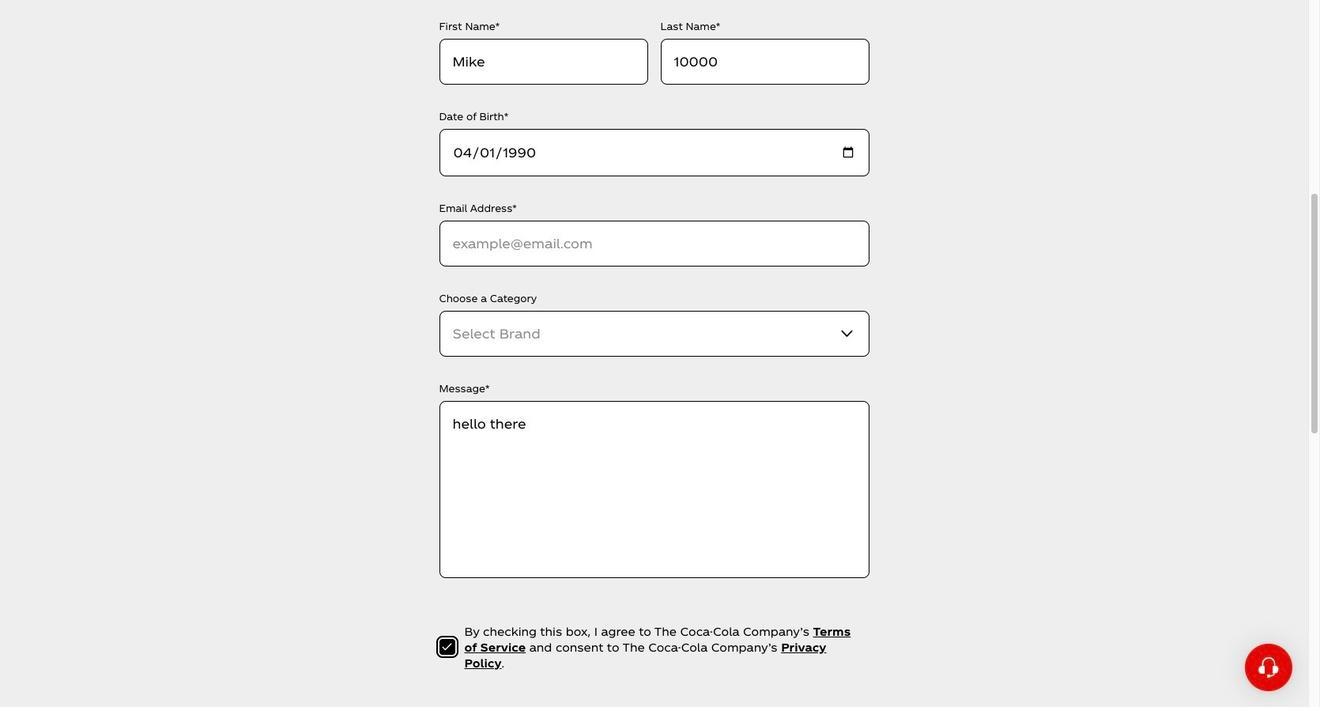 Task type: describe. For each thing, give the bounding box(es) containing it.
Email Address* email field
[[439, 221, 870, 267]]

First Name* text field
[[439, 39, 648, 85]]

Last Name* text field
[[661, 39, 870, 85]]

Message* text field
[[439, 401, 870, 578]]



Task type: locate. For each thing, give the bounding box(es) containing it.
 By checking this box, I agree to The Coca-Cola Company's Terms of Service and consent to The Coca-Cola Company's Privacy Policy. checkbox
[[439, 639, 455, 655]]

Date of Birth*   Please Enter date in mm/dd/yyyy format only
 date field
[[439, 129, 870, 176]]

live chat element
[[1246, 644, 1293, 691]]



